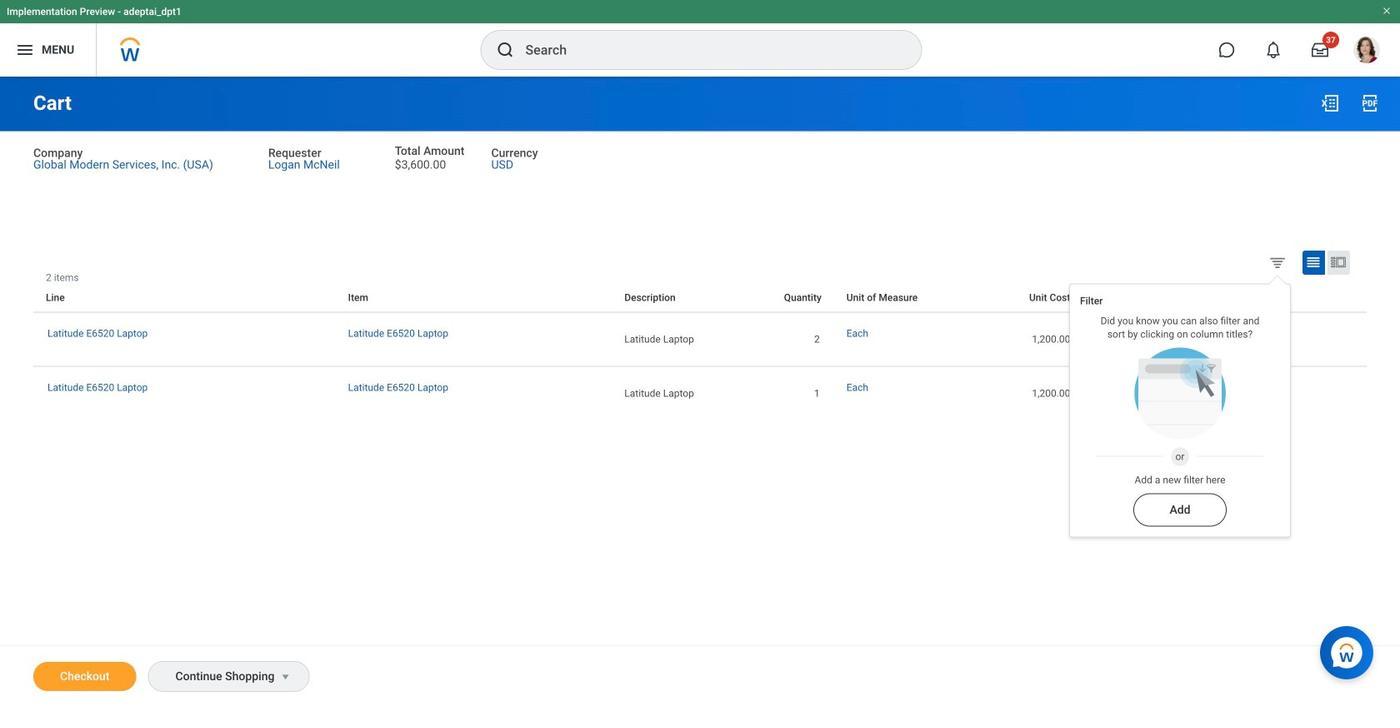 Task type: describe. For each thing, give the bounding box(es) containing it.
justify image
[[15, 40, 35, 60]]

export to excel image
[[1320, 93, 1340, 113]]

search image
[[495, 40, 515, 60]]

select to filter grid data image
[[1268, 254, 1287, 271]]

close environment banner image
[[1382, 6, 1392, 16]]

Toggle to Grid view radio
[[1303, 251, 1325, 275]]

toggle to grid view image
[[1305, 254, 1322, 271]]

Search Workday  search field
[[525, 32, 887, 68]]



Task type: vqa. For each thing, say whether or not it's contained in the screenshot.
LOGAN
no



Task type: locate. For each thing, give the bounding box(es) containing it.
toggle to list detail view image
[[1330, 254, 1347, 271]]

dialog
[[1069, 267, 1291, 538]]

option group
[[1265, 250, 1363, 278]]

caret down image
[[275, 671, 295, 684]]

view printable version (pdf) image
[[1360, 93, 1380, 113]]

profile logan mcneil image
[[1353, 37, 1380, 67]]

toolbar
[[1354, 272, 1367, 284]]

main content
[[0, 77, 1400, 707]]

notifications large image
[[1265, 42, 1282, 58]]

inbox large image
[[1312, 42, 1328, 58]]

banner
[[0, 0, 1400, 77]]

Toggle to List Detail view radio
[[1328, 251, 1350, 275]]



